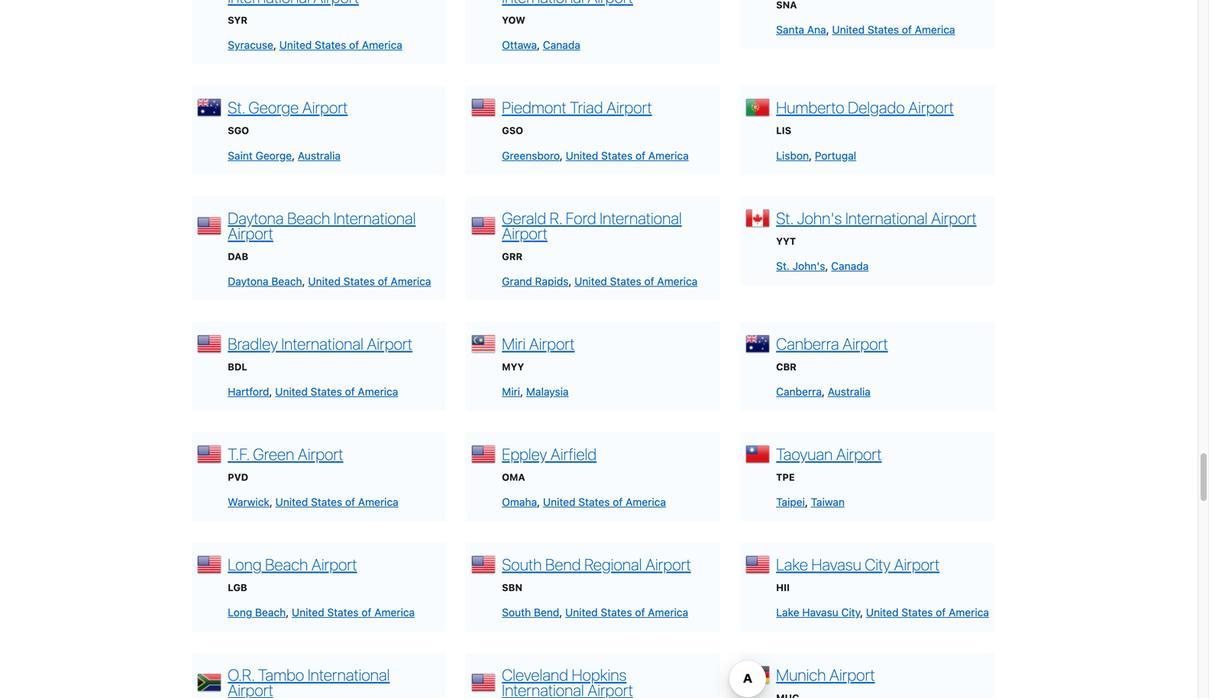 Task type: locate. For each thing, give the bounding box(es) containing it.
humberto
[[777, 98, 845, 117]]

1 south from the top
[[502, 555, 542, 574]]

bdl
[[228, 361, 247, 373]]

john's down yyt
[[793, 260, 826, 272]]

daytona up dab
[[228, 208, 284, 228]]

beach inside daytona beach international airport
[[287, 208, 330, 228]]

0 vertical spatial long
[[228, 555, 262, 574]]

0 horizontal spatial canada link
[[543, 39, 581, 51]]

taoyuan airport
[[777, 445, 882, 464]]

0 horizontal spatial canada
[[543, 39, 581, 51]]

beach down daytona beach international airport on the top of the page
[[272, 275, 302, 288]]

st. george airport
[[228, 98, 348, 117]]

havasu
[[812, 555, 862, 574], [803, 607, 839, 619]]

1 horizontal spatial australia link
[[828, 386, 871, 398]]

1 vertical spatial bend
[[534, 607, 560, 619]]

sgo
[[228, 125, 249, 136]]

st. george airport link
[[228, 98, 348, 117]]

1 vertical spatial canberra
[[777, 386, 822, 398]]

united states of america link for south bend regional airport
[[566, 607, 689, 619]]

international inside cleveland hopkins international airport
[[502, 681, 584, 699]]

george up "sgo"
[[249, 98, 299, 117]]

george for ,
[[256, 149, 292, 162]]

australia right canberra link
[[828, 386, 871, 398]]

south bend regional airport link
[[502, 555, 691, 574]]

munich airport
[[777, 666, 876, 685]]

2 miri from the top
[[502, 386, 521, 398]]

lake for lake havasu city airport
[[777, 555, 809, 574]]

1 lake from the top
[[777, 555, 809, 574]]

canada link right st. john's link
[[832, 260, 869, 272]]

greensboro
[[502, 149, 560, 162]]

1 vertical spatial daytona
[[228, 275, 269, 288]]

0 vertical spatial canada
[[543, 39, 581, 51]]

, up the piedmont
[[537, 39, 540, 51]]

united
[[833, 23, 865, 36], [280, 39, 312, 51], [566, 149, 599, 162], [308, 275, 341, 288], [575, 275, 607, 288], [275, 386, 308, 398], [276, 496, 308, 509], [543, 496, 576, 509], [292, 607, 325, 619], [566, 607, 598, 619], [867, 607, 899, 619]]

miri up myy
[[502, 334, 526, 353]]

2 daytona from the top
[[228, 275, 269, 288]]

portugal
[[815, 149, 857, 162]]

syracuse
[[228, 39, 274, 51]]

0 vertical spatial havasu
[[812, 555, 862, 574]]

0 horizontal spatial australia
[[298, 149, 341, 162]]

united down long beach airport
[[292, 607, 325, 619]]

australia link right canberra link
[[828, 386, 871, 398]]

0 vertical spatial daytona
[[228, 208, 284, 228]]

australia
[[298, 149, 341, 162], [828, 386, 871, 398]]

1 vertical spatial miri
[[502, 386, 521, 398]]

canada link for ottawa , canada
[[543, 39, 581, 51]]

0 vertical spatial canberra
[[777, 334, 840, 353]]

0 vertical spatial george
[[249, 98, 299, 117]]

1 long from the top
[[228, 555, 262, 574]]

1 vertical spatial long
[[228, 607, 252, 619]]

beach up the daytona beach , united states of america on the left top of page
[[287, 208, 330, 228]]

international for o.r. tambo international airport
[[308, 666, 390, 685]]

0 vertical spatial st.
[[228, 98, 245, 117]]

0 vertical spatial australia
[[298, 149, 341, 162]]

united right syracuse link
[[280, 39, 312, 51]]

0 vertical spatial australia link
[[298, 149, 341, 162]]

australia link down st. george airport link
[[298, 149, 341, 162]]

tpe
[[777, 472, 795, 483]]

daytona down dab
[[228, 275, 269, 288]]

0 horizontal spatial city
[[842, 607, 861, 619]]

beach up long beach link
[[265, 555, 308, 574]]

united right ana
[[833, 23, 865, 36]]

states
[[868, 23, 900, 36], [315, 39, 346, 51], [602, 149, 633, 162], [344, 275, 375, 288], [610, 275, 642, 288], [311, 386, 342, 398], [311, 496, 343, 509], [579, 496, 610, 509], [327, 607, 359, 619], [601, 607, 633, 619], [902, 607, 934, 619]]

south for south bend , united states of america
[[502, 607, 531, 619]]

united down triad
[[566, 149, 599, 162]]

canada right st. john's link
[[832, 260, 869, 272]]

george
[[249, 98, 299, 117], [256, 149, 292, 162]]

south bend regional airport
[[502, 555, 691, 574]]

gerald r. ford international airport link
[[502, 208, 682, 243]]

cleveland
[[502, 666, 569, 685]]

united right warwick
[[276, 496, 308, 509]]

daytona for daytona beach international airport
[[228, 208, 284, 228]]

city down lake havasu city airport link
[[842, 607, 861, 619]]

piedmont triad airport link
[[502, 98, 652, 117]]

airport
[[302, 98, 348, 117], [607, 98, 652, 117], [909, 98, 955, 117], [932, 208, 977, 228], [228, 224, 273, 243], [502, 224, 548, 243], [367, 334, 413, 353], [529, 334, 575, 353], [843, 334, 889, 353], [298, 445, 344, 464], [837, 445, 882, 464], [312, 555, 357, 574], [646, 555, 691, 574], [895, 555, 940, 574], [830, 666, 876, 685], [228, 681, 273, 699], [588, 681, 634, 699]]

lake up hii
[[777, 555, 809, 574]]

1 vertical spatial lake
[[777, 607, 800, 619]]

1 canberra from the top
[[777, 334, 840, 353]]

canada link right ottawa link
[[543, 39, 581, 51]]

regional
[[585, 555, 642, 574]]

daytona beach , united states of america
[[228, 275, 431, 288]]

bend left regional
[[546, 555, 581, 574]]

bend up "cleveland"
[[534, 607, 560, 619]]

pvd
[[228, 472, 248, 483]]

0 horizontal spatial australia link
[[298, 149, 341, 162]]

international inside daytona beach international airport
[[334, 208, 416, 228]]

south
[[502, 555, 542, 574], [502, 607, 531, 619]]

canada
[[543, 39, 581, 51], [832, 260, 869, 272]]

united states of america link for bradley international airport
[[275, 386, 398, 398]]

miri down myy
[[502, 386, 521, 398]]

united states of america link for lake havasu city airport
[[867, 607, 990, 619]]

1 horizontal spatial canada
[[832, 260, 869, 272]]

city up lake havasu city , united states of america
[[865, 555, 891, 574]]

2 south from the top
[[502, 607, 531, 619]]

eppley airfield link
[[502, 445, 597, 464]]

st. up yyt
[[777, 208, 794, 228]]

eppley airfield
[[502, 445, 597, 464]]

1 vertical spatial australia
[[828, 386, 871, 398]]

1 vertical spatial south
[[502, 607, 531, 619]]

santa ana link
[[777, 23, 827, 36]]

1 vertical spatial canada link
[[832, 260, 869, 272]]

united states of america link for piedmont triad airport
[[566, 149, 689, 162]]

lake havasu city airport link
[[777, 555, 940, 574]]

united right rapids
[[575, 275, 607, 288]]

saint
[[228, 149, 253, 162]]

havasu for ,
[[803, 607, 839, 619]]

delgado
[[848, 98, 905, 117]]

st. up "sgo"
[[228, 98, 245, 117]]

0 vertical spatial city
[[865, 555, 891, 574]]

beach for long beach , united states of america
[[255, 607, 286, 619]]

canberra down cbr
[[777, 386, 822, 398]]

city
[[865, 555, 891, 574], [842, 607, 861, 619]]

taiwan
[[811, 496, 845, 509]]

airport inside daytona beach international airport
[[228, 224, 273, 243]]

0 vertical spatial lake
[[777, 555, 809, 574]]

0 vertical spatial miri
[[502, 334, 526, 353]]

john's for international
[[797, 208, 843, 228]]

south for south bend regional airport
[[502, 555, 542, 574]]

united right omaha "link"
[[543, 496, 576, 509]]

bend
[[546, 555, 581, 574], [534, 607, 560, 619]]

john's up st. john's , canada at right
[[797, 208, 843, 228]]

south up sbn
[[502, 555, 542, 574]]

0 vertical spatial canada link
[[543, 39, 581, 51]]

greensboro , united states of america
[[502, 149, 689, 162]]

1 daytona from the top
[[228, 208, 284, 228]]

1 miri from the top
[[502, 334, 526, 353]]

syracuse link
[[228, 39, 274, 51]]

international
[[334, 208, 416, 228], [600, 208, 682, 228], [846, 208, 928, 228], [281, 334, 364, 353], [308, 666, 390, 685], [502, 681, 584, 699]]

beach for long beach airport
[[265, 555, 308, 574]]

city for ,
[[842, 607, 861, 619]]

1 vertical spatial canada
[[832, 260, 869, 272]]

1 horizontal spatial canada link
[[832, 260, 869, 272]]

states down gerald r. ford international airport link
[[610, 275, 642, 288]]

canberra airport link
[[777, 334, 889, 353]]

international for st. john's international airport
[[846, 208, 928, 228]]

united states of america link
[[833, 23, 956, 36], [280, 39, 403, 51], [566, 149, 689, 162], [308, 275, 431, 288], [575, 275, 698, 288], [275, 386, 398, 398], [276, 496, 399, 509], [543, 496, 666, 509], [292, 607, 415, 619], [566, 607, 689, 619], [867, 607, 990, 619]]

george right "saint"
[[256, 149, 292, 162]]

canada link for st. john's , canada
[[832, 260, 869, 272]]

cleveland hopkins international airport link
[[502, 666, 634, 699]]

canada link
[[543, 39, 581, 51], [832, 260, 869, 272]]

lake down hii
[[777, 607, 800, 619]]

1 vertical spatial george
[[256, 149, 292, 162]]

1 horizontal spatial city
[[865, 555, 891, 574]]

, right grand
[[569, 275, 572, 288]]

0 vertical spatial south
[[502, 555, 542, 574]]

triad
[[570, 98, 603, 117]]

omaha link
[[502, 496, 537, 509]]

, down "eppley airfield"
[[537, 496, 540, 509]]

1 vertical spatial st.
[[777, 208, 794, 228]]

beach down long beach airport
[[255, 607, 286, 619]]

canberra
[[777, 334, 840, 353], [777, 386, 822, 398]]

piedmont triad airport
[[502, 98, 652, 117]]

international inside o.r. tambo international airport
[[308, 666, 390, 685]]

miri
[[502, 334, 526, 353], [502, 386, 521, 398]]

piedmont
[[502, 98, 567, 117]]

airport inside gerald r. ford international airport
[[502, 224, 548, 243]]

, down daytona beach international airport on the top of the page
[[302, 275, 305, 288]]

south down sbn
[[502, 607, 531, 619]]

1 vertical spatial havasu
[[803, 607, 839, 619]]

2 long from the top
[[228, 607, 252, 619]]

havasu down lake havasu city airport link
[[803, 607, 839, 619]]

yow
[[502, 15, 526, 26]]

,
[[827, 23, 830, 36], [274, 39, 277, 51], [537, 39, 540, 51], [292, 149, 295, 162], [560, 149, 563, 162], [809, 149, 812, 162], [826, 260, 829, 272], [302, 275, 305, 288], [569, 275, 572, 288], [269, 386, 272, 398], [521, 386, 524, 398], [822, 386, 825, 398], [270, 496, 273, 509], [537, 496, 540, 509], [805, 496, 809, 509], [286, 607, 289, 619], [560, 607, 563, 619], [861, 607, 864, 619]]

humberto delgado airport
[[777, 98, 955, 117]]

canberra up cbr
[[777, 334, 840, 353]]

, down st. john's international airport on the right top
[[826, 260, 829, 272]]

long down lgb
[[228, 607, 252, 619]]

yyt
[[777, 236, 797, 247]]

st. john's international airport link
[[777, 208, 977, 228]]

bradley international airport link
[[228, 334, 413, 353]]

0 vertical spatial bend
[[546, 555, 581, 574]]

miri for miri airport
[[502, 334, 526, 353]]

1 vertical spatial city
[[842, 607, 861, 619]]

2 lake from the top
[[777, 607, 800, 619]]

john's
[[797, 208, 843, 228], [793, 260, 826, 272]]

lisbon
[[777, 149, 809, 162]]

rapids
[[535, 275, 569, 288]]

daytona inside daytona beach international airport
[[228, 208, 284, 228]]

gerald
[[502, 208, 547, 228]]

united down lake havasu city airport
[[867, 607, 899, 619]]

canada right ottawa link
[[543, 39, 581, 51]]

, down st. george airport link
[[292, 149, 295, 162]]

2 vertical spatial st.
[[777, 260, 790, 272]]

1 vertical spatial australia link
[[828, 386, 871, 398]]

australia down st. george airport link
[[298, 149, 341, 162]]

states down lake havasu city airport link
[[902, 607, 934, 619]]

long up lgb
[[228, 555, 262, 574]]

, right santa
[[827, 23, 830, 36]]

ana
[[808, 23, 827, 36]]

states down triad
[[602, 149, 633, 162]]

st. down yyt
[[777, 260, 790, 272]]

international inside gerald r. ford international airport
[[600, 208, 682, 228]]

america
[[915, 23, 956, 36], [362, 39, 403, 51], [649, 149, 689, 162], [391, 275, 431, 288], [658, 275, 698, 288], [358, 386, 398, 398], [358, 496, 399, 509], [626, 496, 666, 509], [375, 607, 415, 619], [648, 607, 689, 619], [949, 607, 990, 619]]

2 canberra from the top
[[777, 386, 822, 398]]

long for long beach airport
[[228, 555, 262, 574]]

bradley
[[228, 334, 278, 353]]

daytona beach international airport
[[228, 208, 416, 243]]

hartford , united states of america
[[228, 386, 398, 398]]

john's for ,
[[793, 260, 826, 272]]

saint george link
[[228, 149, 292, 162]]

havasu up lake havasu city link
[[812, 555, 862, 574]]

, up st. george airport link
[[274, 39, 277, 51]]

1 vertical spatial john's
[[793, 260, 826, 272]]

of
[[903, 23, 912, 36], [349, 39, 359, 51], [636, 149, 646, 162], [378, 275, 388, 288], [645, 275, 655, 288], [345, 386, 355, 398], [345, 496, 355, 509], [613, 496, 623, 509], [362, 607, 372, 619], [635, 607, 645, 619], [936, 607, 946, 619]]

long beach airport link
[[228, 555, 357, 574]]

cbr
[[777, 361, 797, 373]]

0 vertical spatial john's
[[797, 208, 843, 228]]



Task type: describe. For each thing, give the bounding box(es) containing it.
long for long beach , united states of america
[[228, 607, 252, 619]]

lisbon , portugal
[[777, 149, 857, 162]]

warwick link
[[228, 496, 270, 509]]

united states of america link for gerald r. ford international airport
[[575, 275, 698, 288]]

, left malaysia link
[[521, 386, 524, 398]]

hopkins
[[572, 666, 627, 685]]

grr
[[502, 251, 523, 262]]

santa ana , united states of america
[[777, 23, 956, 36]]

hartford link
[[228, 386, 269, 398]]

canberra airport
[[777, 334, 889, 353]]

united states of america link for t.f. green airport
[[276, 496, 399, 509]]

syracuse , united states of america
[[228, 39, 403, 51]]

long beach , united states of america
[[228, 607, 415, 619]]

ottawa link
[[502, 39, 537, 51]]

airfield
[[551, 445, 597, 464]]

states down t.f. green airport
[[311, 496, 343, 509]]

united states of america link for eppley airfield
[[543, 496, 666, 509]]

st. for st. george airport
[[228, 98, 245, 117]]

, down long beach airport
[[286, 607, 289, 619]]

daytona for daytona beach , united states of america
[[228, 275, 269, 288]]

states down long beach airport
[[327, 607, 359, 619]]

o.r. tambo international airport
[[228, 666, 390, 699]]

, down green
[[270, 496, 273, 509]]

sbn
[[502, 582, 523, 594]]

t.f. green airport link
[[228, 445, 344, 464]]

airport inside cleveland hopkins international airport
[[588, 681, 634, 699]]

lake havasu city , united states of america
[[777, 607, 990, 619]]

t.f. green airport
[[228, 445, 344, 464]]

o.r.
[[228, 666, 255, 685]]

daytona beach link
[[228, 275, 302, 288]]

united down daytona beach international airport on the top of the page
[[308, 275, 341, 288]]

portugal link
[[815, 149, 857, 162]]

lisbon link
[[777, 149, 809, 162]]

grand rapids link
[[502, 275, 569, 288]]

green
[[253, 445, 294, 464]]

states up st. george airport
[[315, 39, 346, 51]]

bend for regional
[[546, 555, 581, 574]]

, down canberra airport
[[822, 386, 825, 398]]

taiwan link
[[811, 496, 845, 509]]

miri for miri , malaysia
[[502, 386, 521, 398]]

beach for daytona beach , united states of america
[[272, 275, 302, 288]]

states down daytona beach international airport link
[[344, 275, 375, 288]]

r.
[[550, 208, 563, 228]]

gso
[[502, 125, 524, 136]]

canberra link
[[777, 386, 822, 398]]

taipei
[[777, 496, 805, 509]]

cleveland hopkins international airport
[[502, 666, 634, 699]]

tambo
[[258, 666, 304, 685]]

beach for daytona beach international airport
[[287, 208, 330, 228]]

saint george , australia
[[228, 149, 341, 162]]

miri link
[[502, 386, 521, 398]]

bend for ,
[[534, 607, 560, 619]]

miri airport
[[502, 334, 575, 353]]

, down lake havasu city airport link
[[861, 607, 864, 619]]

hii
[[777, 582, 790, 594]]

, left "taiwan"
[[805, 496, 809, 509]]

munich airport link
[[777, 666, 876, 685]]

t.f.
[[228, 445, 250, 464]]

gerald r. ford international airport
[[502, 208, 682, 243]]

ottawa , canada
[[502, 39, 581, 51]]

syr
[[228, 15, 248, 26]]

, down bradley at the left
[[269, 386, 272, 398]]

st. john's link
[[777, 260, 826, 272]]

, down south bend regional airport link
[[560, 607, 563, 619]]

o.r. tambo international airport link
[[228, 666, 390, 699]]

states down bradley international airport 'link'
[[311, 386, 342, 398]]

st. john's international airport
[[777, 208, 977, 228]]

united down south bend regional airport
[[566, 607, 598, 619]]

taoyuan airport link
[[777, 445, 882, 464]]

south bend link
[[502, 607, 560, 619]]

lgb
[[228, 582, 247, 594]]

omaha
[[502, 496, 537, 509]]

australia link for airport
[[828, 386, 871, 398]]

canberra , australia
[[777, 386, 871, 398]]

city for airport
[[865, 555, 891, 574]]

st. for st. john's international airport
[[777, 208, 794, 228]]

santa
[[777, 23, 805, 36]]

canberra for canberra , australia
[[777, 386, 822, 398]]

canberra for canberra airport
[[777, 334, 840, 353]]

united right hartford link
[[275, 386, 308, 398]]

taipei , taiwan
[[777, 496, 845, 509]]

states down regional
[[601, 607, 633, 619]]

miri , malaysia
[[502, 386, 569, 398]]

bradley international airport
[[228, 334, 413, 353]]

1 horizontal spatial australia
[[828, 386, 871, 398]]

australia link for george
[[298, 149, 341, 162]]

international for cleveland hopkins international airport
[[502, 681, 584, 699]]

states down airfield
[[579, 496, 610, 509]]

dab
[[228, 251, 248, 262]]

daytona beach international airport link
[[228, 208, 416, 243]]

, down piedmont triad airport link
[[560, 149, 563, 162]]

humberto delgado airport link
[[777, 98, 955, 117]]

oma
[[502, 472, 526, 483]]

grand rapids , united states of america
[[502, 275, 698, 288]]

eppley
[[502, 445, 547, 464]]

warwick , united states of america
[[228, 496, 399, 509]]

george for airport
[[249, 98, 299, 117]]

, left the portugal link
[[809, 149, 812, 162]]

south bend , united states of america
[[502, 607, 689, 619]]

malaysia
[[526, 386, 569, 398]]

lake for lake havasu city , united states of america
[[777, 607, 800, 619]]

hartford
[[228, 386, 269, 398]]

munich
[[777, 666, 827, 685]]

omaha , united states of america
[[502, 496, 666, 509]]

malaysia link
[[526, 386, 569, 398]]

greensboro link
[[502, 149, 560, 162]]

havasu for airport
[[812, 555, 862, 574]]

lake havasu city link
[[777, 607, 861, 619]]

airport inside o.r. tambo international airport
[[228, 681, 273, 699]]

taipei link
[[777, 496, 805, 509]]

international for daytona beach international airport
[[334, 208, 416, 228]]

states right ana
[[868, 23, 900, 36]]

myy
[[502, 361, 525, 373]]

ford
[[566, 208, 597, 228]]

lake havasu city airport
[[777, 555, 940, 574]]

united states of america link for daytona beach international airport
[[308, 275, 431, 288]]

united states of america link for long beach airport
[[292, 607, 415, 619]]



Task type: vqa. For each thing, say whether or not it's contained in the screenshot.
Accommodation Type
no



